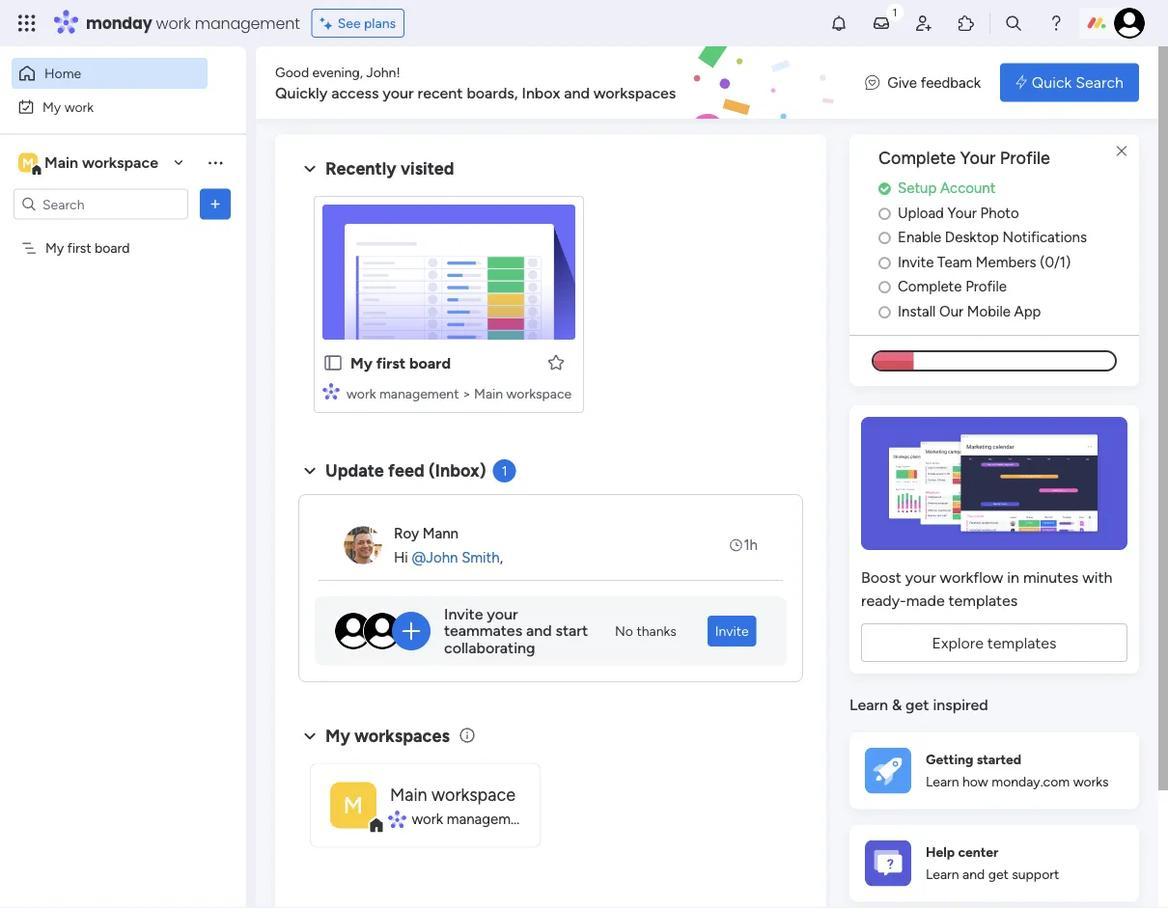Task type: vqa. For each thing, say whether or not it's contained in the screenshot.
boards,
yes



Task type: describe. For each thing, give the bounding box(es) containing it.
your for profile
[[961, 148, 996, 169]]

work inside my work button
[[64, 99, 94, 115]]

roy mann
[[394, 525, 459, 543]]

good evening, john! quickly access your recent boards, inbox and workspaces
[[275, 64, 676, 102]]

Search in workspace field
[[41, 193, 161, 215]]

2 vertical spatial workspace
[[432, 784, 516, 805]]

app
[[1015, 303, 1042, 320]]

recently
[[325, 158, 397, 179]]

with
[[1083, 568, 1113, 587]]

home
[[44, 65, 81, 82]]

home button
[[12, 58, 208, 89]]

upload your photo link
[[879, 202, 1140, 224]]

my work
[[42, 99, 94, 115]]

explore templates
[[932, 634, 1057, 652]]

templates image image
[[867, 417, 1122, 550]]

enable desktop notifications link
[[879, 227, 1140, 248]]

visited
[[401, 158, 454, 179]]

upload
[[898, 204, 944, 221]]

1 horizontal spatial first
[[376, 354, 406, 372]]

members
[[976, 253, 1037, 271]]

quick search
[[1032, 73, 1124, 92]]

m for workspace icon
[[344, 792, 363, 820]]

inbox
[[522, 84, 560, 102]]

boost your workflow in minutes with ready-made templates
[[861, 568, 1113, 610]]

options image
[[206, 195, 225, 214]]

feedback
[[921, 74, 981, 91]]

1 vertical spatial main
[[474, 385, 503, 402]]

1 horizontal spatial my first board
[[351, 354, 451, 372]]

boards,
[[467, 84, 518, 102]]

invite members image
[[915, 14, 934, 33]]

your for boost your workflow in minutes with ready-made templates
[[906, 568, 936, 587]]

v2 user feedback image
[[866, 72, 880, 93]]

work right monday
[[156, 12, 191, 34]]

your for photo
[[948, 204, 977, 221]]

collaborating
[[444, 639, 536, 658]]

invite team members (0/1) link
[[879, 251, 1140, 273]]

install
[[898, 303, 936, 320]]

explore
[[932, 634, 984, 652]]

work up update
[[347, 385, 376, 402]]

complete for complete your profile
[[879, 148, 956, 169]]

help center learn and get support
[[926, 845, 1060, 883]]

access
[[331, 84, 379, 102]]

no thanks
[[615, 623, 677, 640]]

enable
[[898, 229, 942, 246]]

minutes
[[1024, 568, 1079, 587]]

1 vertical spatial profile
[[966, 278, 1007, 295]]

monday work management
[[86, 12, 300, 34]]

how
[[963, 774, 989, 791]]

feed
[[388, 461, 425, 481]]

1h
[[744, 537, 758, 554]]

public board image
[[323, 353, 344, 374]]

install our mobile app link
[[879, 301, 1140, 322]]

workspace image
[[18, 152, 38, 173]]

getting started learn how monday.com works
[[926, 752, 1109, 791]]

learn & get inspired
[[850, 696, 989, 714]]

&
[[892, 696, 902, 714]]

quick
[[1032, 73, 1072, 92]]

(0/1)
[[1040, 253, 1071, 271]]

1
[[502, 463, 508, 480]]

invite for team
[[898, 253, 934, 271]]

first inside list box
[[67, 240, 91, 256]]

team
[[938, 253, 973, 271]]

my work button
[[12, 91, 208, 122]]

workspace image
[[330, 783, 377, 829]]

mann
[[423, 525, 459, 543]]

center
[[958, 845, 999, 861]]

teammates
[[444, 622, 523, 641]]

john!
[[366, 64, 400, 80]]

roy mann image
[[344, 526, 382, 565]]

monday
[[86, 12, 152, 34]]

complete for complete profile
[[898, 278, 962, 295]]

quick search button
[[1001, 63, 1140, 102]]

in
[[1008, 568, 1020, 587]]

getting
[[926, 752, 974, 768]]

close recently visited image
[[298, 157, 322, 181]]

templates inside boost your workflow in minutes with ready-made templates
[[949, 591, 1018, 610]]

no thanks button
[[607, 616, 685, 647]]

monday.com
[[992, 774, 1070, 791]]

roy
[[394, 525, 419, 543]]

quickly
[[275, 84, 328, 102]]

invite your teammates and start collaborating
[[444, 605, 588, 658]]

install our mobile app
[[898, 303, 1042, 320]]

invite team members (0/1)
[[898, 253, 1071, 271]]

see
[[338, 15, 361, 31]]

templates inside button
[[988, 634, 1057, 652]]

main workspace inside workspace selection element
[[44, 154, 158, 172]]

circle o image for install
[[879, 305, 891, 319]]

>
[[462, 385, 471, 402]]

work management
[[412, 811, 532, 828]]

get inside help center learn and get support
[[989, 867, 1009, 883]]

evening,
[[312, 64, 363, 80]]



Task type: locate. For each thing, give the bounding box(es) containing it.
complete profile link
[[879, 276, 1140, 298]]

2 vertical spatial and
[[963, 867, 985, 883]]

0 vertical spatial my first board
[[45, 240, 130, 256]]

0 horizontal spatial m
[[22, 155, 34, 171]]

workspaces up workspace icon
[[355, 726, 450, 747]]

1 vertical spatial workspaces
[[355, 726, 450, 747]]

circle o image for enable
[[879, 231, 891, 245]]

invite up collaborating
[[444, 605, 483, 624]]

workspaces inside good evening, john! quickly access your recent boards, inbox and workspaces
[[594, 84, 676, 102]]

1 horizontal spatial main
[[390, 784, 427, 805]]

1 vertical spatial workspace
[[507, 385, 572, 402]]

get
[[906, 696, 930, 714], [989, 867, 1009, 883]]

0 vertical spatial main workspace
[[44, 154, 158, 172]]

circle o image inside upload your photo link
[[879, 206, 891, 220]]

search everything image
[[1004, 14, 1024, 33]]

john smith image
[[1115, 8, 1145, 39]]

2 horizontal spatial your
[[906, 568, 936, 587]]

setup account link
[[879, 178, 1140, 199]]

getting started element
[[850, 732, 1140, 810]]

1 vertical spatial your
[[906, 568, 936, 587]]

main
[[44, 154, 78, 172], [474, 385, 503, 402], [390, 784, 427, 805]]

my first board
[[45, 240, 130, 256], [351, 354, 451, 372]]

0 vertical spatial workspace
[[82, 154, 158, 172]]

1 circle o image from the top
[[879, 206, 891, 220]]

0 horizontal spatial workspaces
[[355, 726, 450, 747]]

1 image
[[887, 1, 904, 23]]

your up collaborating
[[487, 605, 518, 624]]

apps image
[[957, 14, 976, 33]]

my first board up work management > main workspace
[[351, 354, 451, 372]]

learn down help
[[926, 867, 960, 883]]

and for help center learn and get support
[[963, 867, 985, 883]]

1 vertical spatial first
[[376, 354, 406, 372]]

2 vertical spatial learn
[[926, 867, 960, 883]]

board down search in workspace "field" on the top left of page
[[95, 240, 130, 256]]

my first board down search in workspace "field" on the top left of page
[[45, 240, 130, 256]]

0 horizontal spatial my first board
[[45, 240, 130, 256]]

0 vertical spatial board
[[95, 240, 130, 256]]

0 vertical spatial complete
[[879, 148, 956, 169]]

1 vertical spatial main workspace
[[390, 784, 516, 805]]

0 vertical spatial main
[[44, 154, 78, 172]]

your up account
[[961, 148, 996, 169]]

give
[[888, 74, 917, 91]]

setup
[[898, 179, 937, 197]]

1 horizontal spatial invite
[[715, 623, 749, 640]]

complete up install
[[898, 278, 962, 295]]

circle o image for invite
[[879, 255, 891, 270]]

1 vertical spatial learn
[[926, 774, 960, 791]]

workspace up the work management
[[432, 784, 516, 805]]

main workspace
[[44, 154, 158, 172], [390, 784, 516, 805]]

circle o image left complete profile
[[879, 280, 891, 294]]

my down 'home'
[[42, 99, 61, 115]]

and inside good evening, john! quickly access your recent boards, inbox and workspaces
[[564, 84, 590, 102]]

recently visited
[[325, 158, 454, 179]]

made
[[907, 591, 945, 610]]

setup account
[[898, 179, 996, 197]]

2 horizontal spatial main
[[474, 385, 503, 402]]

templates
[[949, 591, 1018, 610], [988, 634, 1057, 652]]

learn left &
[[850, 696, 889, 714]]

and right "inbox"
[[564, 84, 590, 102]]

2 circle o image from the top
[[879, 231, 891, 245]]

my first board inside my first board list box
[[45, 240, 130, 256]]

main right workspace image
[[44, 154, 78, 172]]

invite for your
[[444, 605, 483, 624]]

learn for help
[[926, 867, 960, 883]]

circle o image inside complete profile link
[[879, 280, 891, 294]]

profile down invite team members (0/1)
[[966, 278, 1007, 295]]

my inside button
[[42, 99, 61, 115]]

m inside workspace icon
[[344, 792, 363, 820]]

0 vertical spatial get
[[906, 696, 930, 714]]

my inside list box
[[45, 240, 64, 256]]

invite inside the invite your teammates and start collaborating
[[444, 605, 483, 624]]

notifications image
[[830, 14, 849, 33]]

v2 bolt switch image
[[1016, 72, 1027, 93]]

0 horizontal spatial main
[[44, 154, 78, 172]]

circle o image left team
[[879, 255, 891, 270]]

mobile
[[968, 303, 1011, 320]]

0 vertical spatial and
[[564, 84, 590, 102]]

0 horizontal spatial and
[[526, 622, 552, 641]]

workspaces
[[594, 84, 676, 102], [355, 726, 450, 747]]

0 horizontal spatial first
[[67, 240, 91, 256]]

management
[[195, 12, 300, 34], [379, 385, 459, 402], [447, 811, 532, 828]]

photo
[[981, 204, 1020, 221]]

workspace options image
[[206, 153, 225, 172]]

first right public board icon
[[376, 354, 406, 372]]

and left start
[[526, 622, 552, 641]]

and down center
[[963, 867, 985, 883]]

option
[[0, 231, 246, 235]]

main right workspace icon
[[390, 784, 427, 805]]

main inside workspace selection element
[[44, 154, 78, 172]]

0 vertical spatial learn
[[850, 696, 889, 714]]

my right public board icon
[[351, 354, 373, 372]]

board up work management > main workspace
[[409, 354, 451, 372]]

workflow
[[940, 568, 1004, 587]]

upload your photo
[[898, 204, 1020, 221]]

ready-
[[861, 591, 907, 610]]

close update feed (inbox) image
[[298, 460, 322, 483]]

m inside workspace image
[[22, 155, 34, 171]]

templates down "workflow"
[[949, 591, 1018, 610]]

and inside help center learn and get support
[[963, 867, 985, 883]]

work right workspace icon
[[412, 811, 443, 828]]

get right &
[[906, 696, 930, 714]]

main workspace up the work management
[[390, 784, 516, 805]]

1 vertical spatial board
[[409, 354, 451, 372]]

0 vertical spatial templates
[[949, 591, 1018, 610]]

1 vertical spatial templates
[[988, 634, 1057, 652]]

good
[[275, 64, 309, 80]]

workspaces right "inbox"
[[594, 84, 676, 102]]

complete up setup
[[879, 148, 956, 169]]

learn for getting
[[926, 774, 960, 791]]

and for invite your teammates and start collaborating
[[526, 622, 552, 641]]

inspired
[[933, 696, 989, 714]]

circle o image inside enable desktop notifications link
[[879, 231, 891, 245]]

circle o image for upload
[[879, 206, 891, 220]]

start
[[556, 622, 588, 641]]

(inbox)
[[429, 461, 486, 481]]

add to favorites image
[[547, 353, 566, 372]]

circle o image left install
[[879, 305, 891, 319]]

your down john!
[[383, 84, 414, 102]]

2 vertical spatial your
[[487, 605, 518, 624]]

help
[[926, 845, 955, 861]]

boost
[[861, 568, 902, 587]]

notifications
[[1003, 229, 1087, 246]]

learn inside help center learn and get support
[[926, 867, 960, 883]]

my right close my workspaces image on the bottom left
[[325, 726, 350, 747]]

1 vertical spatial your
[[948, 204, 977, 221]]

explore templates button
[[861, 624, 1128, 662]]

recent
[[418, 84, 463, 102]]

complete your profile
[[879, 148, 1051, 169]]

my workspaces
[[325, 726, 450, 747]]

your inside good evening, john! quickly access your recent boards, inbox and workspaces
[[383, 84, 414, 102]]

and
[[564, 84, 590, 102], [526, 622, 552, 641], [963, 867, 985, 883]]

0 horizontal spatial board
[[95, 240, 130, 256]]

board inside list box
[[95, 240, 130, 256]]

0 vertical spatial workspaces
[[594, 84, 676, 102]]

your inside boost your workflow in minutes with ready-made templates
[[906, 568, 936, 587]]

complete profile
[[898, 278, 1007, 295]]

profile up setup account link
[[1000, 148, 1051, 169]]

0 vertical spatial profile
[[1000, 148, 1051, 169]]

invite inside "button"
[[715, 623, 749, 640]]

3 circle o image from the top
[[879, 255, 891, 270]]

workspace up search in workspace "field" on the top left of page
[[82, 154, 158, 172]]

1 vertical spatial get
[[989, 867, 1009, 883]]

1 horizontal spatial m
[[344, 792, 363, 820]]

enable desktop notifications
[[898, 229, 1087, 246]]

0 vertical spatial m
[[22, 155, 34, 171]]

started
[[977, 752, 1022, 768]]

works
[[1074, 774, 1109, 791]]

my down search in workspace "field" on the top left of page
[[45, 240, 64, 256]]

help center element
[[850, 825, 1140, 902]]

1 horizontal spatial and
[[564, 84, 590, 102]]

workspace down add to favorites icon
[[507, 385, 572, 402]]

work down 'home'
[[64, 99, 94, 115]]

your for invite your teammates and start collaborating
[[487, 605, 518, 624]]

0 vertical spatial first
[[67, 240, 91, 256]]

5 circle o image from the top
[[879, 305, 891, 319]]

4 circle o image from the top
[[879, 280, 891, 294]]

my first board list box
[[0, 228, 246, 525]]

work management > main workspace
[[347, 385, 572, 402]]

inbox image
[[872, 14, 891, 33]]

learn inside getting started learn how monday.com works
[[926, 774, 960, 791]]

circle o image
[[879, 206, 891, 220], [879, 231, 891, 245], [879, 255, 891, 270], [879, 280, 891, 294], [879, 305, 891, 319]]

dapulse x slim image
[[1111, 140, 1134, 163]]

1 vertical spatial and
[[526, 622, 552, 641]]

workspace selection element
[[18, 151, 161, 176]]

profile
[[1000, 148, 1051, 169], [966, 278, 1007, 295]]

0 horizontal spatial get
[[906, 696, 930, 714]]

get down center
[[989, 867, 1009, 883]]

our
[[940, 303, 964, 320]]

work
[[156, 12, 191, 34], [64, 99, 94, 115], [347, 385, 376, 402], [412, 811, 443, 828]]

close my workspaces image
[[298, 725, 322, 748]]

update feed (inbox)
[[325, 461, 486, 481]]

1 vertical spatial my first board
[[351, 354, 451, 372]]

2 vertical spatial main
[[390, 784, 427, 805]]

learn
[[850, 696, 889, 714], [926, 774, 960, 791], [926, 867, 960, 883]]

your up "made"
[[906, 568, 936, 587]]

main workspace up search in workspace "field" on the top left of page
[[44, 154, 158, 172]]

1 vertical spatial complete
[[898, 278, 962, 295]]

see plans
[[338, 15, 396, 31]]

2 horizontal spatial invite
[[898, 253, 934, 271]]

learn down getting
[[926, 774, 960, 791]]

check circle image
[[879, 181, 891, 196]]

circle o image down the check circle icon
[[879, 206, 891, 220]]

invite down enable at the top
[[898, 253, 934, 271]]

your
[[961, 148, 996, 169], [948, 204, 977, 221]]

your inside the invite your teammates and start collaborating
[[487, 605, 518, 624]]

2 horizontal spatial and
[[963, 867, 985, 883]]

1 vertical spatial m
[[344, 792, 363, 820]]

thanks
[[637, 623, 677, 640]]

account
[[941, 179, 996, 197]]

management for work management > main workspace
[[379, 385, 459, 402]]

see plans button
[[312, 9, 405, 38]]

0 horizontal spatial your
[[383, 84, 414, 102]]

your down account
[[948, 204, 977, 221]]

1 vertical spatial management
[[379, 385, 459, 402]]

circle o image inside install our mobile app link
[[879, 305, 891, 319]]

complete
[[879, 148, 956, 169], [898, 278, 962, 295]]

circle o image left enable at the top
[[879, 231, 891, 245]]

no
[[615, 623, 634, 640]]

1 horizontal spatial board
[[409, 354, 451, 372]]

management for work management
[[447, 811, 532, 828]]

0 vertical spatial management
[[195, 12, 300, 34]]

invite button
[[708, 616, 757, 647]]

templates right explore
[[988, 634, 1057, 652]]

main right >
[[474, 385, 503, 402]]

your
[[383, 84, 414, 102], [906, 568, 936, 587], [487, 605, 518, 624]]

invite right thanks
[[715, 623, 749, 640]]

2 vertical spatial management
[[447, 811, 532, 828]]

1 horizontal spatial workspaces
[[594, 84, 676, 102]]

circle o image inside 'invite team members (0/1)' link
[[879, 255, 891, 270]]

circle o image for complete
[[879, 280, 891, 294]]

1 horizontal spatial your
[[487, 605, 518, 624]]

desktop
[[945, 229, 999, 246]]

m for workspace image
[[22, 155, 34, 171]]

select product image
[[17, 14, 37, 33]]

my
[[42, 99, 61, 115], [45, 240, 64, 256], [351, 354, 373, 372], [325, 726, 350, 747]]

first down search in workspace "field" on the top left of page
[[67, 240, 91, 256]]

support
[[1012, 867, 1060, 883]]

give feedback
[[888, 74, 981, 91]]

0 horizontal spatial main workspace
[[44, 154, 158, 172]]

0 horizontal spatial invite
[[444, 605, 483, 624]]

help image
[[1047, 14, 1066, 33]]

update
[[325, 461, 384, 481]]

and inside the invite your teammates and start collaborating
[[526, 622, 552, 641]]

1 horizontal spatial main workspace
[[390, 784, 516, 805]]

plans
[[364, 15, 396, 31]]

invite
[[898, 253, 934, 271], [444, 605, 483, 624], [715, 623, 749, 640]]

0 vertical spatial your
[[961, 148, 996, 169]]

0 vertical spatial your
[[383, 84, 414, 102]]

first
[[67, 240, 91, 256], [376, 354, 406, 372]]

search
[[1076, 73, 1124, 92]]

1 horizontal spatial get
[[989, 867, 1009, 883]]



